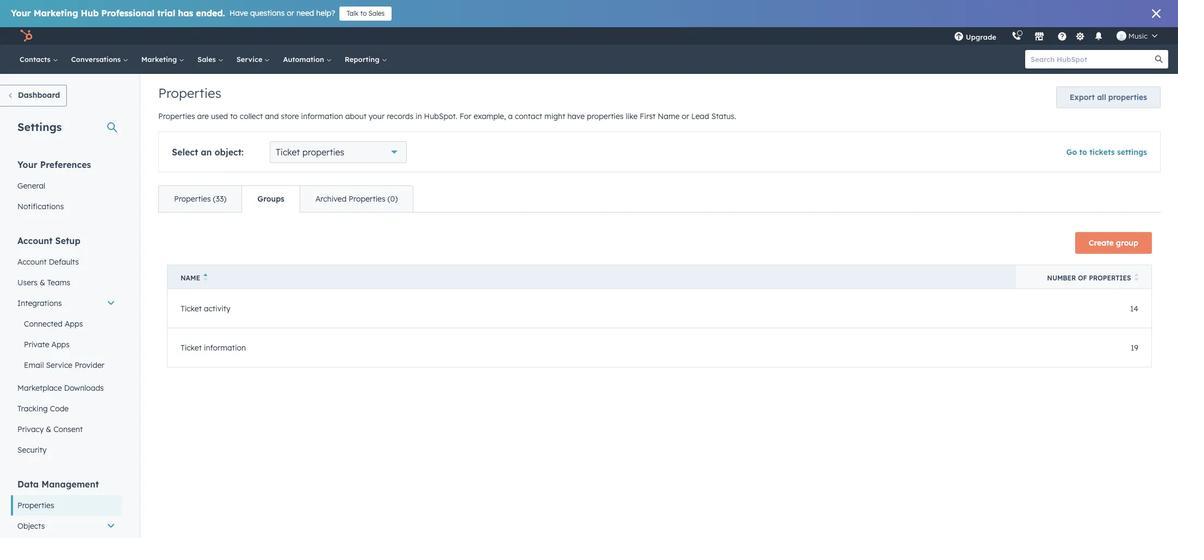 Task type: vqa. For each thing, say whether or not it's contained in the screenshot.
Marketplace Downloads
yes



Task type: locate. For each thing, give the bounding box(es) containing it.
&
[[40, 278, 45, 288], [46, 425, 51, 435]]

data management
[[17, 479, 99, 490]]

0 vertical spatial to
[[360, 9, 367, 17]]

0 vertical spatial apps
[[65, 319, 83, 329]]

properties
[[158, 85, 221, 101], [158, 111, 195, 121], [174, 194, 211, 204], [349, 194, 385, 204], [17, 501, 54, 511]]

account up users
[[17, 257, 47, 267]]

account
[[17, 236, 53, 246], [17, 257, 47, 267]]

connected apps link
[[11, 314, 122, 334]]

0 vertical spatial account
[[17, 236, 53, 246]]

ticket for ticket properties
[[276, 147, 300, 158]]

your for your preferences
[[17, 159, 37, 170]]

account up account defaults at left
[[17, 236, 53, 246]]

or
[[287, 8, 294, 18], [682, 111, 689, 121]]

marketplace downloads
[[17, 383, 104, 393]]

14
[[1130, 304, 1138, 314]]

privacy
[[17, 425, 44, 435]]

consent
[[53, 425, 83, 435]]

group
[[1116, 238, 1138, 248]]

ticket information
[[181, 343, 246, 353]]

lead
[[691, 111, 709, 121]]

1 horizontal spatial name
[[658, 111, 680, 121]]

properties left like
[[587, 111, 624, 121]]

archived properties (0) link
[[300, 186, 413, 212]]

properties left are
[[158, 111, 195, 121]]

marketing down trial
[[141, 55, 179, 64]]

1 horizontal spatial to
[[360, 9, 367, 17]]

0 horizontal spatial information
[[204, 343, 246, 353]]

reporting link
[[338, 45, 393, 74]]

0 vertical spatial information
[[301, 111, 343, 121]]

properties inside popup button
[[302, 147, 344, 158]]

hub
[[81, 8, 99, 18]]

marketplace
[[17, 383, 62, 393]]

properties (33) link
[[159, 186, 242, 212]]

records
[[387, 111, 413, 121]]

information down "activity"
[[204, 343, 246, 353]]

1 account from the top
[[17, 236, 53, 246]]

0 horizontal spatial or
[[287, 8, 294, 18]]

search button
[[1150, 50, 1168, 69]]

0 vertical spatial ticket
[[276, 147, 300, 158]]

ticket down store at top left
[[276, 147, 300, 158]]

has
[[178, 8, 193, 18]]

0 vertical spatial or
[[287, 8, 294, 18]]

objects
[[17, 522, 45, 531]]

to inside button
[[360, 9, 367, 17]]

your
[[369, 111, 385, 121]]

archived
[[315, 194, 347, 204]]

menu
[[946, 27, 1165, 45]]

name right first
[[658, 111, 680, 121]]

apps
[[65, 319, 83, 329], [51, 340, 70, 350]]

create group button
[[1075, 232, 1152, 254]]

to
[[360, 9, 367, 17], [230, 111, 238, 121], [1079, 147, 1087, 157]]

select
[[172, 147, 198, 158]]

1 vertical spatial service
[[46, 361, 72, 370]]

& for users
[[40, 278, 45, 288]]

ticket for ticket activity
[[181, 304, 202, 314]]

1 vertical spatial apps
[[51, 340, 70, 350]]

to right talk
[[360, 9, 367, 17]]

sales inside button
[[369, 9, 385, 17]]

to right "go"
[[1079, 147, 1087, 157]]

1 vertical spatial &
[[46, 425, 51, 435]]

objects button
[[11, 516, 122, 537]]

0 horizontal spatial &
[[40, 278, 45, 288]]

security link
[[11, 440, 122, 461]]

tracking code
[[17, 404, 69, 414]]

hubspot image
[[20, 29, 33, 42]]

notifications button
[[1089, 27, 1108, 45]]

& right users
[[40, 278, 45, 288]]

users & teams
[[17, 278, 70, 288]]

might
[[544, 111, 565, 121]]

name left ascending sort. press to sort descending. element
[[181, 274, 200, 282]]

number of properties button
[[1016, 265, 1152, 289]]

groups link
[[242, 186, 300, 212]]

0 horizontal spatial name
[[181, 274, 200, 282]]

hubspot.
[[424, 111, 457, 121]]

& for privacy
[[46, 425, 51, 435]]

questions
[[250, 8, 285, 18]]

to right used
[[230, 111, 238, 121]]

your up hubspot icon
[[11, 8, 31, 18]]

of
[[1078, 274, 1087, 282]]

service link
[[230, 45, 277, 74]]

0 vertical spatial your
[[11, 8, 31, 18]]

upgrade
[[966, 33, 996, 41]]

or left need
[[287, 8, 294, 18]]

1 vertical spatial your
[[17, 159, 37, 170]]

email service provider
[[24, 361, 104, 370]]

automation link
[[277, 45, 338, 74]]

name
[[658, 111, 680, 121], [181, 274, 200, 282]]

1 vertical spatial or
[[682, 111, 689, 121]]

1 vertical spatial to
[[230, 111, 238, 121]]

notifications
[[17, 202, 64, 212]]

0 horizontal spatial service
[[46, 361, 72, 370]]

management
[[41, 479, 99, 490]]

export all properties button
[[1056, 86, 1161, 108]]

account setup element
[[11, 235, 122, 461]]

information right store at top left
[[301, 111, 343, 121]]

0 vertical spatial sales
[[369, 9, 385, 17]]

ticket left "activity"
[[181, 304, 202, 314]]

or left lead
[[682, 111, 689, 121]]

object:
[[215, 147, 244, 158]]

account for account defaults
[[17, 257, 47, 267]]

groups
[[257, 194, 284, 204]]

properties up objects
[[17, 501, 54, 511]]

number of properties
[[1047, 274, 1131, 282]]

1 horizontal spatial &
[[46, 425, 51, 435]]

tab panel
[[158, 212, 1161, 385]]

tab list
[[158, 185, 413, 213]]

marketing left hub
[[34, 8, 78, 18]]

trial
[[157, 8, 175, 18]]

conversations
[[71, 55, 123, 64]]

apps for connected apps
[[65, 319, 83, 329]]

data management element
[[11, 479, 122, 538]]

1 vertical spatial marketing
[[141, 55, 179, 64]]

properties up are
[[158, 85, 221, 101]]

marketplaces image
[[1034, 32, 1044, 42]]

2 vertical spatial to
[[1079, 147, 1087, 157]]

an
[[201, 147, 212, 158]]

menu item
[[1004, 27, 1006, 45]]

properties right all
[[1108, 92, 1147, 102]]

2 account from the top
[[17, 257, 47, 267]]

0 horizontal spatial marketing
[[34, 8, 78, 18]]

1 horizontal spatial service
[[236, 55, 265, 64]]

1 vertical spatial sales
[[197, 55, 218, 64]]

service right sales "link"
[[236, 55, 265, 64]]

information inside tab panel
[[204, 343, 246, 353]]

account setup
[[17, 236, 80, 246]]

store
[[281, 111, 299, 121]]

ticket down "ticket activity"
[[181, 343, 202, 353]]

apps down integrations button
[[65, 319, 83, 329]]

close image
[[1152, 9, 1161, 18]]

0 horizontal spatial sales
[[197, 55, 218, 64]]

sales right marketing link
[[197, 55, 218, 64]]

2 horizontal spatial to
[[1079, 147, 1087, 157]]

marketplaces button
[[1028, 27, 1051, 45]]

2 vertical spatial ticket
[[181, 343, 202, 353]]

setup
[[55, 236, 80, 246]]

1 vertical spatial ticket
[[181, 304, 202, 314]]

export all properties
[[1070, 92, 1147, 102]]

& right privacy on the bottom
[[46, 425, 51, 435]]

ticket inside popup button
[[276, 147, 300, 158]]

1 vertical spatial account
[[17, 257, 47, 267]]

apps up "email service provider"
[[51, 340, 70, 350]]

tracking
[[17, 404, 48, 414]]

properties left (0)
[[349, 194, 385, 204]]

1 horizontal spatial sales
[[369, 9, 385, 17]]

sales right talk
[[369, 9, 385, 17]]

private apps link
[[11, 334, 122, 355]]

apps for private apps
[[51, 340, 70, 350]]

search image
[[1155, 55, 1163, 63]]

marketplace downloads link
[[11, 378, 122, 399]]

properties
[[1108, 92, 1147, 102], [587, 111, 624, 121], [302, 147, 344, 158], [1089, 274, 1131, 282]]

0 horizontal spatial to
[[230, 111, 238, 121]]

are
[[197, 111, 209, 121]]

professional
[[101, 8, 155, 18]]

1 vertical spatial information
[[204, 343, 246, 353]]

your up general
[[17, 159, 37, 170]]

0 vertical spatial &
[[40, 278, 45, 288]]

service down private apps link
[[46, 361, 72, 370]]

1 vertical spatial name
[[181, 274, 200, 282]]

information
[[301, 111, 343, 121], [204, 343, 246, 353]]

dashboard
[[18, 90, 60, 100]]

or inside your marketing hub professional trial has ended. have questions or need help?
[[287, 8, 294, 18]]

help?
[[316, 8, 335, 18]]

properties up archived
[[302, 147, 344, 158]]

marketing
[[34, 8, 78, 18], [141, 55, 179, 64]]

ascending sort. press to sort descending. image
[[203, 274, 207, 281]]

go to tickets settings button
[[1066, 147, 1147, 157]]

0 vertical spatial name
[[658, 111, 680, 121]]

ticket for ticket information
[[181, 343, 202, 353]]



Task type: describe. For each thing, give the bounding box(es) containing it.
data
[[17, 479, 39, 490]]

calling icon image
[[1012, 32, 1021, 41]]

like
[[626, 111, 638, 121]]

teams
[[47, 278, 70, 288]]

ended.
[[196, 8, 225, 18]]

settings
[[17, 120, 62, 134]]

general
[[17, 181, 45, 191]]

users & teams link
[[11, 272, 122, 293]]

account defaults link
[[11, 252, 122, 272]]

tab panel containing create group
[[158, 212, 1161, 385]]

music button
[[1110, 27, 1164, 45]]

contacts
[[20, 55, 53, 64]]

privacy & consent
[[17, 425, 83, 435]]

(0)
[[388, 194, 398, 204]]

sales inside "link"
[[197, 55, 218, 64]]

integrations
[[17, 299, 62, 308]]

settings image
[[1075, 32, 1085, 42]]

connected apps
[[24, 319, 83, 329]]

dashboard link
[[0, 85, 67, 107]]

properties (33)
[[174, 194, 226, 204]]

account defaults
[[17, 257, 79, 267]]

ticket activity
[[181, 304, 230, 314]]

collect
[[240, 111, 263, 121]]

downloads
[[64, 383, 104, 393]]

ticket properties button
[[270, 141, 407, 163]]

menu containing music
[[946, 27, 1165, 45]]

calling icon button
[[1007, 29, 1026, 43]]

marketing link
[[135, 45, 191, 74]]

1 horizontal spatial information
[[301, 111, 343, 121]]

for
[[460, 111, 471, 121]]

settings link
[[1074, 30, 1087, 42]]

ascending sort. press to sort descending. element
[[203, 274, 207, 283]]

provider
[[75, 361, 104, 370]]

a
[[508, 111, 513, 121]]

settings
[[1117, 147, 1147, 157]]

connected
[[24, 319, 63, 329]]

contact
[[515, 111, 542, 121]]

properties inside data management element
[[17, 501, 54, 511]]

properties are used to collect and store information about your records in hubspot. for example, a contact might have properties like first name or lead status.
[[158, 111, 736, 121]]

name button
[[167, 265, 1016, 289]]

to for go
[[1079, 147, 1087, 157]]

have
[[567, 111, 585, 121]]

1 horizontal spatial or
[[682, 111, 689, 121]]

19
[[1131, 343, 1138, 353]]

properties left 'press to sort.' element
[[1089, 274, 1131, 282]]

contacts link
[[13, 45, 65, 74]]

and
[[265, 111, 279, 121]]

(33)
[[213, 194, 226, 204]]

select an object:
[[172, 147, 244, 158]]

activity
[[204, 304, 230, 314]]

upgrade image
[[954, 32, 964, 42]]

service inside "account setup" element
[[46, 361, 72, 370]]

press to sort. image
[[1134, 274, 1138, 281]]

press to sort. element
[[1134, 274, 1138, 283]]

hubspot link
[[13, 29, 41, 42]]

users
[[17, 278, 38, 288]]

name inside button
[[181, 274, 200, 282]]

help image
[[1057, 32, 1067, 42]]

export
[[1070, 92, 1095, 102]]

tab list containing properties (33)
[[158, 185, 413, 213]]

greg robinson image
[[1117, 31, 1126, 41]]

used
[[211, 111, 228, 121]]

to for talk
[[360, 9, 367, 17]]

0 vertical spatial service
[[236, 55, 265, 64]]

ticket properties
[[276, 147, 344, 158]]

properties link
[[11, 495, 122, 516]]

account for account setup
[[17, 236, 53, 246]]

code
[[50, 404, 69, 414]]

tracking code link
[[11, 399, 122, 419]]

0 vertical spatial marketing
[[34, 8, 78, 18]]

sales link
[[191, 45, 230, 74]]

notifications image
[[1094, 32, 1103, 42]]

tickets
[[1089, 147, 1115, 157]]

create
[[1089, 238, 1114, 248]]

email service provider link
[[11, 355, 122, 376]]

go
[[1066, 147, 1077, 157]]

status.
[[711, 111, 736, 121]]

go to tickets settings
[[1066, 147, 1147, 157]]

reporting
[[345, 55, 382, 64]]

private
[[24, 340, 49, 350]]

email
[[24, 361, 44, 370]]

your preferences element
[[11, 159, 122, 217]]

Search HubSpot search field
[[1025, 50, 1158, 69]]

properties left (33)
[[174, 194, 211, 204]]

1 horizontal spatial marketing
[[141, 55, 179, 64]]

talk
[[347, 9, 359, 17]]

general link
[[11, 176, 122, 196]]

your for your marketing hub professional trial has ended. have questions or need help?
[[11, 8, 31, 18]]

privacy & consent link
[[11, 419, 122, 440]]

talk to sales button
[[340, 7, 392, 21]]

conversations link
[[65, 45, 135, 74]]

help button
[[1053, 27, 1071, 45]]

example,
[[474, 111, 506, 121]]

talk to sales
[[347, 9, 385, 17]]

about
[[345, 111, 367, 121]]

music
[[1128, 32, 1148, 40]]

first
[[640, 111, 656, 121]]

in
[[416, 111, 422, 121]]



